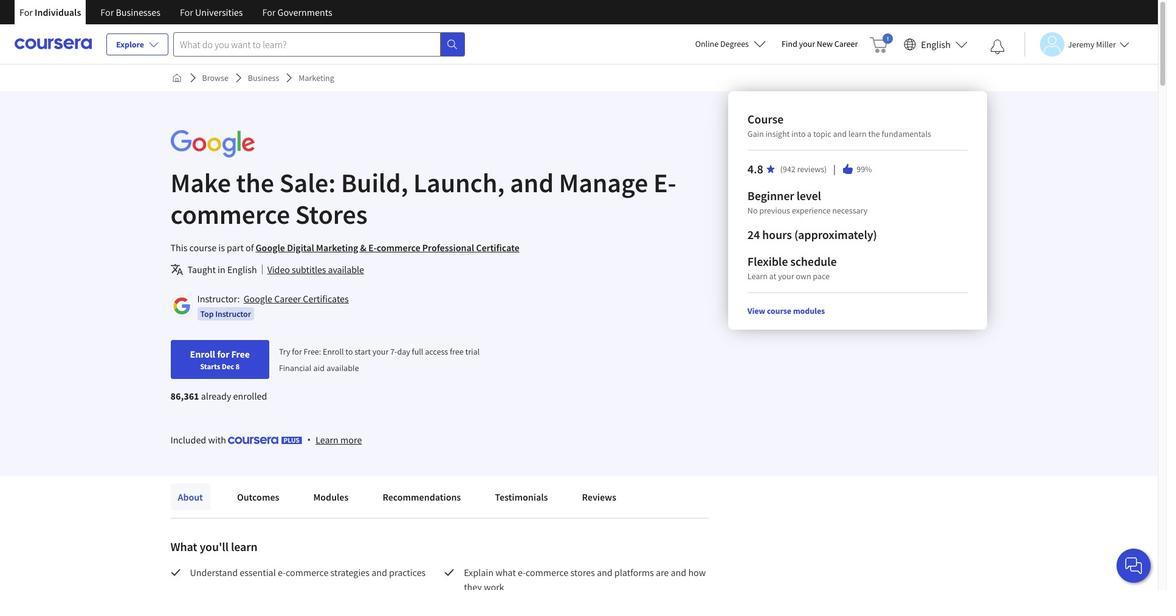 Task type: describe. For each thing, give the bounding box(es) containing it.
google image
[[171, 130, 255, 158]]

jeremy miller button
[[1025, 32, 1130, 56]]

learn inside • learn more
[[316, 434, 339, 446]]

online degrees
[[696, 38, 749, 49]]

1 vertical spatial english
[[227, 263, 257, 276]]

what
[[496, 566, 516, 579]]

home image
[[172, 73, 182, 83]]

0 vertical spatial marketing
[[299, 72, 334, 83]]

free
[[231, 348, 250, 360]]

enroll for free starts dec 8
[[190, 348, 250, 371]]

modules link
[[306, 484, 356, 510]]

you'll
[[200, 539, 229, 554]]

your inside try for free: enroll to start your 7-day full access free trial financial aid available
[[373, 346, 389, 357]]

marketing link
[[294, 67, 339, 89]]

and for make the sale: build, launch, and manage e- commerce stores
[[510, 166, 554, 200]]

access
[[425, 346, 448, 357]]

24 hours (approximately)
[[748, 227, 878, 242]]

try for free: enroll to start your 7-day full access free trial financial aid available
[[279, 346, 480, 374]]

insight
[[766, 128, 790, 139]]

english button
[[900, 24, 973, 64]]

• learn more
[[307, 433, 362, 447]]

certificates
[[303, 293, 349, 305]]

trial
[[466, 346, 480, 357]]

0 horizontal spatial e-
[[369, 242, 377, 254]]

are
[[656, 566, 669, 579]]

for universities
[[180, 6, 243, 18]]

1 vertical spatial learn
[[231, 539, 258, 554]]

new
[[818, 38, 833, 49]]

of
[[246, 242, 254, 254]]

taught
[[188, 263, 216, 276]]

google inside instructor: google career certificates top instructor
[[244, 293, 272, 305]]

modules
[[794, 305, 826, 316]]

video subtitles available
[[267, 263, 364, 276]]

outcomes
[[237, 491, 279, 503]]

for for try
[[292, 346, 302, 357]]

full
[[412, 346, 424, 357]]

and for understand essential e-commerce strategies and practices
[[372, 566, 387, 579]]

testimonials
[[495, 491, 548, 503]]

shopping cart: 1 item image
[[871, 33, 894, 53]]

enroll inside try for free: enroll to start your 7-day full access free trial financial aid available
[[323, 346, 344, 357]]

0 vertical spatial google
[[256, 242, 285, 254]]

with
[[208, 434, 226, 446]]

how
[[689, 566, 706, 579]]

understand essential e-commerce strategies and practices
[[190, 566, 426, 579]]

learn inside flexible schedule learn at your own pace
[[748, 271, 768, 282]]

(942 reviews) |
[[781, 162, 838, 176]]

view course modules link
[[748, 305, 826, 316]]

try
[[279, 346, 291, 357]]

available inside button
[[328, 263, 364, 276]]

1 vertical spatial marketing
[[316, 242, 359, 254]]

stores
[[571, 566, 595, 579]]

google career certificates image
[[172, 297, 191, 315]]

8
[[236, 361, 240, 371]]

4.8
[[748, 161, 764, 176]]

sale:
[[280, 166, 336, 200]]

topic
[[814, 128, 832, 139]]

career inside instructor: google career certificates top instructor
[[274, 293, 301, 305]]

strategies
[[331, 566, 370, 579]]

this
[[171, 242, 188, 254]]

reviews)
[[798, 164, 828, 175]]

stores
[[296, 198, 368, 231]]

for for enroll
[[217, 348, 230, 360]]

aid
[[314, 363, 325, 374]]

24
[[748, 227, 761, 242]]

flexible
[[748, 254, 789, 269]]

google digital marketing & e-commerce professional certificate link
[[256, 242, 520, 254]]

browse link
[[197, 67, 234, 89]]

for governments
[[263, 6, 333, 18]]

for businesses
[[101, 6, 161, 18]]

course gain insight into a topic and learn the fundamentals
[[748, 111, 932, 139]]

e- for essential
[[278, 566, 286, 579]]

financial
[[279, 363, 312, 374]]

coursera plus image
[[228, 437, 302, 444]]

universities
[[195, 6, 243, 18]]

and for explain what e-commerce stores and platforms are and how they work
[[597, 566, 613, 579]]

99%
[[857, 164, 873, 175]]

in
[[218, 263, 226, 276]]

instructor:
[[197, 293, 240, 305]]

explain
[[464, 566, 494, 579]]

show notifications image
[[991, 40, 1006, 54]]

outcomes link
[[230, 484, 287, 510]]

commerce left strategies
[[286, 566, 329, 579]]

(942
[[781, 164, 796, 175]]

about link
[[171, 484, 210, 510]]

what
[[171, 539, 197, 554]]

and inside course gain insight into a topic and learn the fundamentals
[[834, 128, 847, 139]]

reviews
[[582, 491, 617, 503]]

explore button
[[106, 33, 169, 55]]

available inside try for free: enroll to start your 7-day full access free trial financial aid available
[[327, 363, 359, 374]]

for individuals
[[19, 6, 81, 18]]

free:
[[304, 346, 321, 357]]

essential
[[240, 566, 276, 579]]

view
[[748, 305, 766, 316]]

commerce inside make the sale: build, launch, and manage e- commerce stores
[[171, 198, 290, 231]]

7-
[[391, 346, 397, 357]]

the inside course gain insight into a topic and learn the fundamentals
[[869, 128, 881, 139]]

subtitles
[[292, 263, 326, 276]]

&
[[361, 242, 367, 254]]



Task type: vqa. For each thing, say whether or not it's contained in the screenshot.
the top E-
yes



Task type: locate. For each thing, give the bounding box(es) containing it.
86,361
[[171, 390, 199, 402]]

video subtitles available button
[[267, 262, 364, 277]]

e- right essential
[[278, 566, 286, 579]]

coursera image
[[15, 34, 92, 54]]

2 for from the left
[[101, 6, 114, 18]]

(approximately)
[[795, 227, 878, 242]]

0 vertical spatial the
[[869, 128, 881, 139]]

for right try
[[292, 346, 302, 357]]

learn left at
[[748, 271, 768, 282]]

about
[[178, 491, 203, 503]]

1 horizontal spatial enroll
[[323, 346, 344, 357]]

1 horizontal spatial the
[[869, 128, 881, 139]]

course for view
[[768, 305, 792, 316]]

•
[[307, 433, 311, 447]]

0 horizontal spatial enroll
[[190, 348, 215, 360]]

1 horizontal spatial your
[[779, 271, 795, 282]]

0 vertical spatial learn
[[849, 128, 867, 139]]

financial aid available button
[[279, 363, 359, 374]]

google up instructor
[[244, 293, 272, 305]]

e- inside make the sale: build, launch, and manage e- commerce stores
[[654, 166, 677, 200]]

starts
[[200, 361, 220, 371]]

launch,
[[414, 166, 505, 200]]

day
[[397, 346, 410, 357]]

find
[[782, 38, 798, 49]]

1 horizontal spatial for
[[292, 346, 302, 357]]

0 vertical spatial learn
[[748, 271, 768, 282]]

certificate
[[476, 242, 520, 254]]

for left businesses
[[101, 6, 114, 18]]

into
[[792, 128, 806, 139]]

available down 'to'
[[327, 363, 359, 374]]

commerce left stores
[[526, 566, 569, 579]]

e-
[[278, 566, 286, 579], [518, 566, 526, 579]]

learn
[[849, 128, 867, 139], [231, 539, 258, 554]]

|
[[832, 162, 838, 176]]

the inside make the sale: build, launch, and manage e- commerce stores
[[236, 166, 274, 200]]

already
[[201, 390, 231, 402]]

online
[[696, 38, 719, 49]]

learn
[[748, 271, 768, 282], [316, 434, 339, 446]]

a
[[808, 128, 812, 139]]

0 horizontal spatial english
[[227, 263, 257, 276]]

explain what e-commerce stores and platforms are and how they work
[[464, 566, 708, 590]]

1 vertical spatial the
[[236, 166, 274, 200]]

3 for from the left
[[180, 6, 193, 18]]

your inside flexible schedule learn at your own pace
[[779, 271, 795, 282]]

google right "of"
[[256, 242, 285, 254]]

86,361 already enrolled
[[171, 390, 267, 402]]

included with
[[171, 434, 228, 446]]

for left individuals
[[19, 6, 33, 18]]

available down this course is part of google digital marketing & e-commerce professional certificate at the left of page
[[328, 263, 364, 276]]

course for this
[[190, 242, 217, 254]]

What do you want to learn? text field
[[173, 32, 441, 56]]

this course is part of google digital marketing & e-commerce professional certificate
[[171, 242, 520, 254]]

modules
[[314, 491, 349, 503]]

for for businesses
[[101, 6, 114, 18]]

commerce inside explain what e-commerce stores and platforms are and how they work
[[526, 566, 569, 579]]

for up dec on the left bottom
[[217, 348, 230, 360]]

professional
[[423, 242, 474, 254]]

course left is
[[190, 242, 217, 254]]

and inside make the sale: build, launch, and manage e- commerce stores
[[510, 166, 554, 200]]

business link
[[243, 67, 284, 89]]

flexible schedule learn at your own pace
[[748, 254, 837, 282]]

business
[[248, 72, 279, 83]]

1 vertical spatial course
[[768, 305, 792, 316]]

1 vertical spatial career
[[274, 293, 301, 305]]

explore
[[116, 39, 144, 50]]

experience
[[792, 205, 831, 216]]

beginner level no previous experience necessary
[[748, 188, 868, 216]]

the left sale:
[[236, 166, 274, 200]]

for left universities
[[180, 6, 193, 18]]

commerce up part
[[171, 198, 290, 231]]

e- right what
[[518, 566, 526, 579]]

google
[[256, 242, 285, 254], [244, 293, 272, 305]]

make the sale: build, launch, and manage e- commerce stores
[[171, 166, 677, 231]]

learn more link
[[316, 433, 362, 447]]

previous
[[760, 205, 791, 216]]

for for universities
[[180, 6, 193, 18]]

learn right •
[[316, 434, 339, 446]]

understand
[[190, 566, 238, 579]]

1 horizontal spatial e-
[[654, 166, 677, 200]]

0 horizontal spatial the
[[236, 166, 274, 200]]

1 for from the left
[[19, 6, 33, 18]]

view course modules
[[748, 305, 826, 316]]

2 vertical spatial your
[[373, 346, 389, 357]]

fundamentals
[[882, 128, 932, 139]]

beginner
[[748, 188, 795, 203]]

4 for from the left
[[263, 6, 276, 18]]

taught in english
[[188, 263, 257, 276]]

work
[[484, 581, 505, 590]]

2 e- from the left
[[518, 566, 526, 579]]

for for governments
[[263, 6, 276, 18]]

1 horizontal spatial course
[[768, 305, 792, 316]]

dec
[[222, 361, 234, 371]]

enrolled
[[233, 390, 267, 402]]

for for individuals
[[19, 6, 33, 18]]

level
[[797, 188, 822, 203]]

for
[[19, 6, 33, 18], [101, 6, 114, 18], [180, 6, 193, 18], [263, 6, 276, 18]]

0 vertical spatial available
[[328, 263, 364, 276]]

english inside the english button
[[922, 38, 951, 50]]

build,
[[341, 166, 408, 200]]

1 e- from the left
[[278, 566, 286, 579]]

marketing down what do you want to learn? text field
[[299, 72, 334, 83]]

learn up essential
[[231, 539, 258, 554]]

english right shopping cart: 1 item icon
[[922, 38, 951, 50]]

banner navigation
[[10, 0, 342, 33]]

instructor
[[215, 308, 251, 319]]

e- inside explain what e-commerce stores and platforms are and how they work
[[518, 566, 526, 579]]

0 vertical spatial english
[[922, 38, 951, 50]]

businesses
[[116, 6, 161, 18]]

1 horizontal spatial english
[[922, 38, 951, 50]]

for
[[292, 346, 302, 357], [217, 348, 230, 360]]

learn right topic
[[849, 128, 867, 139]]

0 horizontal spatial course
[[190, 242, 217, 254]]

1 vertical spatial google
[[244, 293, 272, 305]]

0 vertical spatial e-
[[654, 166, 677, 200]]

digital
[[287, 242, 314, 254]]

part
[[227, 242, 244, 254]]

1 vertical spatial learn
[[316, 434, 339, 446]]

0 horizontal spatial career
[[274, 293, 301, 305]]

learn inside course gain insight into a topic and learn the fundamentals
[[849, 128, 867, 139]]

recommendations
[[383, 491, 461, 503]]

commerce right &
[[377, 242, 421, 254]]

career down video
[[274, 293, 301, 305]]

0 horizontal spatial e-
[[278, 566, 286, 579]]

0 horizontal spatial your
[[373, 346, 389, 357]]

schedule
[[791, 254, 837, 269]]

available
[[328, 263, 364, 276], [327, 363, 359, 374]]

e- for what
[[518, 566, 526, 579]]

1 horizontal spatial e-
[[518, 566, 526, 579]]

they
[[464, 581, 482, 590]]

governments
[[278, 6, 333, 18]]

hours
[[763, 227, 793, 242]]

0 vertical spatial your
[[800, 38, 816, 49]]

0 vertical spatial course
[[190, 242, 217, 254]]

jeremy
[[1069, 39, 1095, 50]]

1 horizontal spatial learn
[[748, 271, 768, 282]]

necessary
[[833, 205, 868, 216]]

miller
[[1097, 39, 1117, 50]]

0 vertical spatial career
[[835, 38, 859, 49]]

english right "in"
[[227, 263, 257, 276]]

the
[[869, 128, 881, 139], [236, 166, 274, 200]]

enroll
[[323, 346, 344, 357], [190, 348, 215, 360]]

find your new career link
[[776, 36, 865, 52]]

the left fundamentals
[[869, 128, 881, 139]]

your right at
[[779, 271, 795, 282]]

course right the view
[[768, 305, 792, 316]]

1 horizontal spatial career
[[835, 38, 859, 49]]

enroll left 'to'
[[323, 346, 344, 357]]

1 horizontal spatial learn
[[849, 128, 867, 139]]

chat with us image
[[1125, 556, 1144, 575]]

0 horizontal spatial learn
[[316, 434, 339, 446]]

degrees
[[721, 38, 749, 49]]

pace
[[814, 271, 830, 282]]

1 vertical spatial e-
[[369, 242, 377, 254]]

enroll up starts at the bottom
[[190, 348, 215, 360]]

0 horizontal spatial learn
[[231, 539, 258, 554]]

2 horizontal spatial your
[[800, 38, 816, 49]]

enroll inside enroll for free starts dec 8
[[190, 348, 215, 360]]

for left governments
[[263, 6, 276, 18]]

to
[[346, 346, 353, 357]]

your right find
[[800, 38, 816, 49]]

for inside enroll for free starts dec 8
[[217, 348, 230, 360]]

and
[[834, 128, 847, 139], [510, 166, 554, 200], [372, 566, 387, 579], [597, 566, 613, 579], [671, 566, 687, 579]]

marketing
[[299, 72, 334, 83], [316, 242, 359, 254]]

None search field
[[173, 32, 465, 56]]

your left 7-
[[373, 346, 389, 357]]

0 horizontal spatial for
[[217, 348, 230, 360]]

marketing left &
[[316, 242, 359, 254]]

1 vertical spatial available
[[327, 363, 359, 374]]

practices
[[389, 566, 426, 579]]

career right the new
[[835, 38, 859, 49]]

1 vertical spatial your
[[779, 271, 795, 282]]

for inside try for free: enroll to start your 7-day full access free trial financial aid available
[[292, 346, 302, 357]]

instructor: google career certificates top instructor
[[197, 293, 349, 319]]



